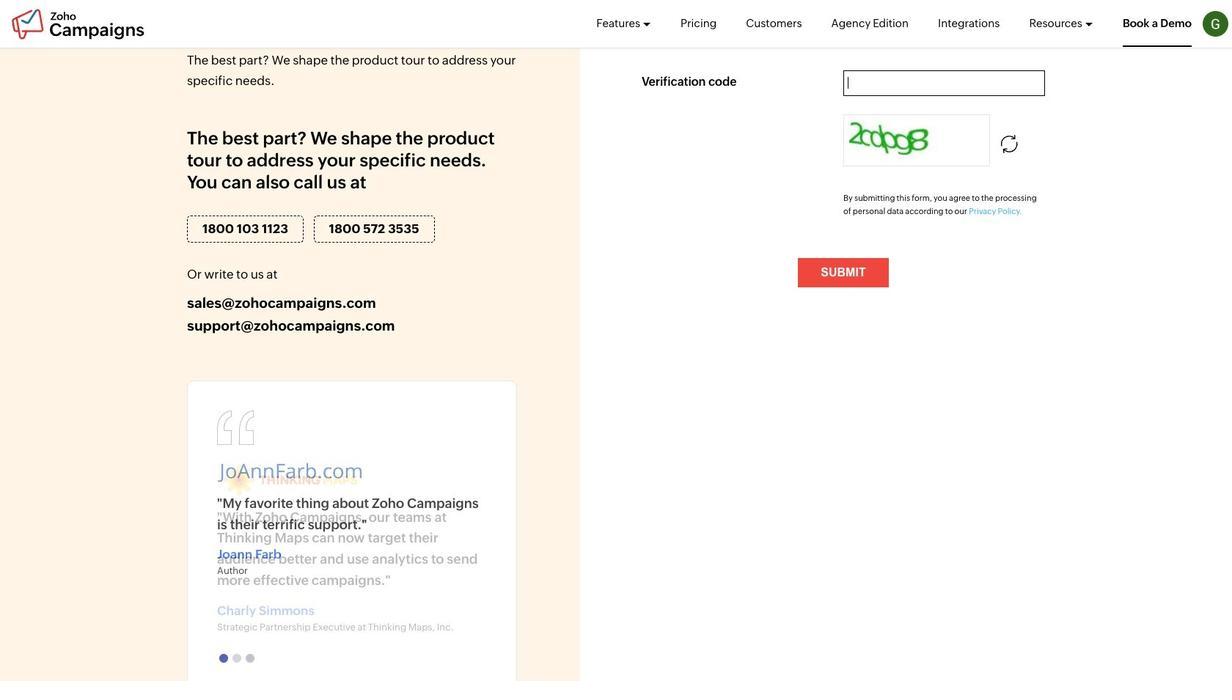 Task type: vqa. For each thing, say whether or not it's contained in the screenshot.
THE ENTER PASSWORD FOR YOUR ACCOUNT PASSWORD FIELD
no



Task type: locate. For each thing, give the bounding box(es) containing it.
None text field
[[844, 0, 1045, 46], [844, 70, 1045, 96], [844, 0, 1045, 46], [844, 70, 1045, 96]]

zoho campaigns logo image
[[11, 8, 145, 40]]

gary orlando image
[[1203, 11, 1229, 37]]

tab list
[[217, 650, 487, 669]]

tab panel
[[217, 462, 487, 636], [217, 462, 487, 580]]

None submit
[[798, 258, 889, 288]]



